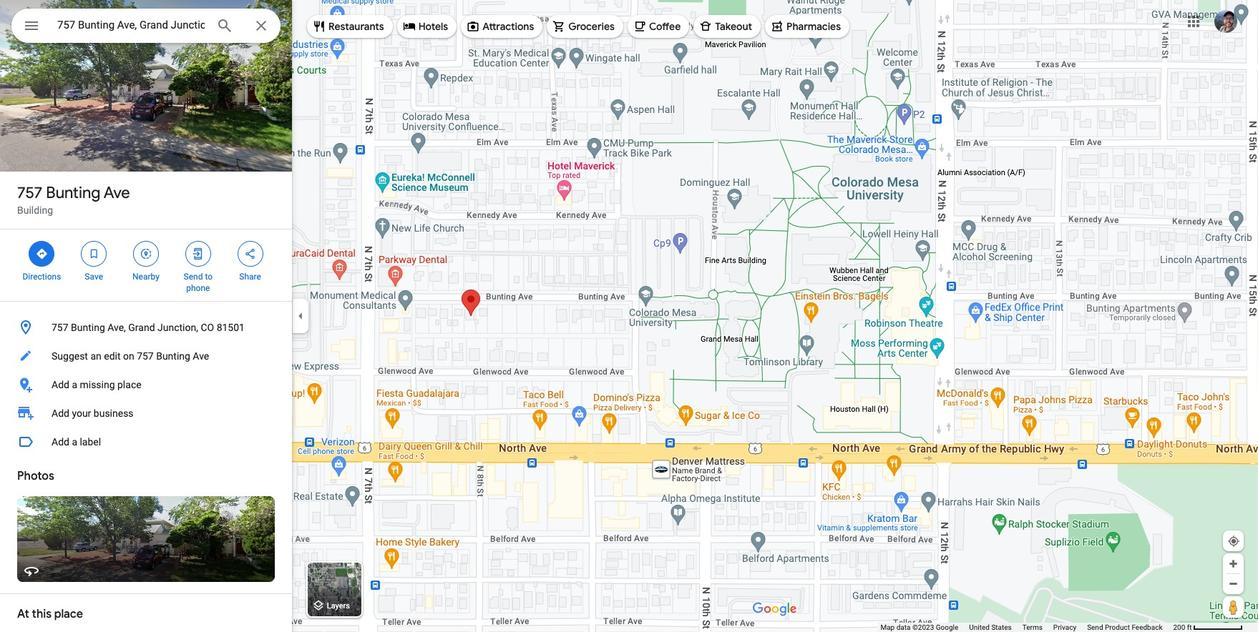 Task type: vqa. For each thing, say whether or not it's contained in the screenshot.
Product
yes



Task type: locate. For each thing, give the bounding box(es) containing it.
united states button
[[969, 624, 1012, 633]]

google maps element
[[0, 0, 1259, 633]]

757 up suggest at the bottom left
[[52, 322, 68, 334]]

a inside button
[[72, 379, 77, 391]]

bunting up building
[[46, 183, 100, 203]]

restaurants button
[[307, 9, 393, 44]]

google
[[936, 624, 959, 632]]

a inside 'button'
[[72, 437, 77, 448]]

add down suggest at the bottom left
[[52, 379, 69, 391]]

send inside send product feedback button
[[1088, 624, 1104, 632]]

0 vertical spatial a
[[72, 379, 77, 391]]

save
[[85, 272, 103, 282]]

0 vertical spatial add
[[52, 379, 69, 391]]

nearby
[[132, 272, 160, 282]]

1 vertical spatial send
[[1088, 624, 1104, 632]]

send for send product feedback
[[1088, 624, 1104, 632]]

add a missing place
[[52, 379, 141, 391]]

place
[[117, 379, 141, 391], [54, 608, 83, 622]]

place right 'this'
[[54, 608, 83, 622]]

1 vertical spatial add
[[52, 408, 69, 420]]

add a label
[[52, 437, 101, 448]]

data
[[897, 624, 911, 632]]

2 vertical spatial 757
[[137, 351, 154, 362]]

0 horizontal spatial place
[[54, 608, 83, 622]]

bunting left ave,
[[71, 322, 105, 334]]

add left your
[[52, 408, 69, 420]]

at
[[17, 608, 29, 622]]

1 vertical spatial a
[[72, 437, 77, 448]]

a
[[72, 379, 77, 391], [72, 437, 77, 448]]

ave inside button
[[193, 351, 209, 362]]

757 up building
[[17, 183, 42, 203]]

edit
[[104, 351, 121, 362]]

757 right on
[[137, 351, 154, 362]]

takeout button
[[694, 9, 761, 44]]

hotels button
[[397, 9, 457, 44]]

zoom out image
[[1228, 579, 1239, 590]]

a for missing
[[72, 379, 77, 391]]

bunting for ave
[[46, 183, 100, 203]]

suggest an edit on 757 bunting ave
[[52, 351, 209, 362]]

label
[[80, 437, 101, 448]]

757 Bunting Ave, Grand Junction, CO 81501 field
[[11, 9, 281, 43]]

1 horizontal spatial place
[[117, 379, 141, 391]]

add inside 'button'
[[52, 437, 69, 448]]

footer containing map data ©2023 google
[[881, 624, 1174, 633]]

a left label at the bottom of page
[[72, 437, 77, 448]]

0 horizontal spatial ave
[[104, 183, 130, 203]]

footer
[[881, 624, 1174, 633]]

0 horizontal spatial 757
[[17, 183, 42, 203]]

this
[[32, 608, 52, 622]]

grand
[[128, 322, 155, 334]]

1 horizontal spatial ave
[[193, 351, 209, 362]]

200 ft
[[1174, 624, 1192, 632]]

send to phone
[[184, 272, 213, 294]]

add left label at the bottom of page
[[52, 437, 69, 448]]


[[244, 246, 257, 262]]

place down on
[[117, 379, 141, 391]]

takeout
[[715, 20, 752, 33]]

missing
[[80, 379, 115, 391]]

add inside button
[[52, 379, 69, 391]]

coffee
[[649, 20, 681, 33]]

2 vertical spatial add
[[52, 437, 69, 448]]

business
[[94, 408, 134, 420]]

send left product
[[1088, 624, 1104, 632]]

add
[[52, 379, 69, 391], [52, 408, 69, 420], [52, 437, 69, 448]]

phone
[[186, 283, 210, 294]]

1 horizontal spatial 757
[[52, 322, 68, 334]]

757 bunting ave, grand junction, co 81501 button
[[0, 314, 292, 342]]

None field
[[57, 16, 205, 34]]

 button
[[11, 9, 52, 46]]

on
[[123, 351, 134, 362]]

bunting inside 757 bunting ave, grand junction, co 81501 button
[[71, 322, 105, 334]]

1 vertical spatial bunting
[[71, 322, 105, 334]]

suggest
[[52, 351, 88, 362]]

send up 'phone'
[[184, 272, 203, 282]]

bunting for ave,
[[71, 322, 105, 334]]

0 vertical spatial place
[[117, 379, 141, 391]]

2 vertical spatial bunting
[[156, 351, 190, 362]]

bunting
[[46, 183, 100, 203], [71, 322, 105, 334], [156, 351, 190, 362]]

1 vertical spatial 757
[[52, 322, 68, 334]]

0 vertical spatial 757
[[17, 183, 42, 203]]

hotels
[[419, 20, 448, 33]]

1 vertical spatial ave
[[193, 351, 209, 362]]

attractions button
[[461, 9, 543, 44]]

0 vertical spatial ave
[[104, 183, 130, 203]]

groceries
[[569, 20, 615, 33]]

send
[[184, 272, 203, 282], [1088, 624, 1104, 632]]

groceries button
[[547, 9, 623, 44]]

1 add from the top
[[52, 379, 69, 391]]

1 horizontal spatial send
[[1088, 624, 1104, 632]]

none field inside 757 bunting ave, grand junction, co 81501 field
[[57, 16, 205, 34]]

0 vertical spatial bunting
[[46, 183, 100, 203]]

privacy button
[[1054, 624, 1077, 633]]

send inside send to phone
[[184, 272, 203, 282]]

0 horizontal spatial send
[[184, 272, 203, 282]]

united states
[[969, 624, 1012, 632]]

2 add from the top
[[52, 408, 69, 420]]

1 vertical spatial place
[[54, 608, 83, 622]]

0 vertical spatial send
[[184, 272, 203, 282]]

add your business link
[[0, 399, 292, 428]]

ave
[[104, 183, 130, 203], [193, 351, 209, 362]]

add a missing place button
[[0, 371, 292, 399]]

2 horizontal spatial 757
[[137, 351, 154, 362]]

directions
[[23, 272, 61, 282]]

757
[[17, 183, 42, 203], [52, 322, 68, 334], [137, 351, 154, 362]]

show street view coverage image
[[1223, 597, 1244, 619]]

send product feedback button
[[1088, 624, 1163, 633]]

states
[[992, 624, 1012, 632]]

a left missing
[[72, 379, 77, 391]]

757 inside '757 bunting ave building'
[[17, 183, 42, 203]]

map data ©2023 google
[[881, 624, 959, 632]]

share
[[239, 272, 261, 282]]

2 a from the top
[[72, 437, 77, 448]]

1 a from the top
[[72, 379, 77, 391]]

feedback
[[1132, 624, 1163, 632]]

3 add from the top
[[52, 437, 69, 448]]


[[23, 16, 40, 36]]

bunting inside '757 bunting ave building'
[[46, 183, 100, 203]]

bunting down the junction,
[[156, 351, 190, 362]]

your
[[72, 408, 91, 420]]



Task type: describe. For each thing, give the bounding box(es) containing it.
ave,
[[108, 322, 126, 334]]

show your location image
[[1228, 535, 1241, 548]]


[[140, 246, 152, 262]]

send product feedback
[[1088, 624, 1163, 632]]

757 bunting ave building
[[17, 183, 130, 216]]

zoom in image
[[1228, 559, 1239, 570]]

privacy
[[1054, 624, 1077, 632]]

send for send to phone
[[184, 272, 203, 282]]

757 bunting ave main content
[[0, 0, 292, 633]]

200 ft button
[[1174, 624, 1243, 632]]

©2023
[[913, 624, 934, 632]]

757 for ave,
[[52, 322, 68, 334]]

81501
[[217, 322, 245, 334]]

add for add a label
[[52, 437, 69, 448]]

product
[[1105, 624, 1130, 632]]

map
[[881, 624, 895, 632]]

add for add a missing place
[[52, 379, 69, 391]]

coffee button
[[628, 9, 690, 44]]

layers
[[327, 602, 350, 612]]

ft
[[1187, 624, 1192, 632]]

collapse side panel image
[[293, 309, 309, 324]]

photos
[[17, 470, 54, 484]]


[[87, 246, 100, 262]]

bunting inside suggest an edit on 757 bunting ave button
[[156, 351, 190, 362]]

an
[[90, 351, 101, 362]]

add a label button
[[0, 428, 292, 457]]

at this place
[[17, 608, 83, 622]]

united
[[969, 624, 990, 632]]


[[192, 246, 205, 262]]

pharmacies
[[787, 20, 841, 33]]

building
[[17, 205, 53, 216]]

terms
[[1023, 624, 1043, 632]]

to
[[205, 272, 213, 282]]

google account: cj baylor  
(christian.baylor@adept.ai) image
[[1215, 10, 1238, 33]]

200
[[1174, 624, 1186, 632]]


[[35, 246, 48, 262]]

757 for ave
[[17, 183, 42, 203]]

ave inside '757 bunting ave building'
[[104, 183, 130, 203]]

junction,
[[158, 322, 198, 334]]

attractions
[[483, 20, 534, 33]]

place inside button
[[117, 379, 141, 391]]

757 bunting ave, grand junction, co 81501
[[52, 322, 245, 334]]

 search field
[[11, 9, 281, 46]]

footer inside google maps element
[[881, 624, 1174, 633]]

add for add your business
[[52, 408, 69, 420]]

actions for 757 bunting ave region
[[0, 230, 292, 301]]

restaurants
[[329, 20, 384, 33]]

co
[[201, 322, 214, 334]]

terms button
[[1023, 624, 1043, 633]]

add your business
[[52, 408, 134, 420]]

suggest an edit on 757 bunting ave button
[[0, 342, 292, 371]]

a for label
[[72, 437, 77, 448]]

pharmacies button
[[765, 9, 850, 44]]



